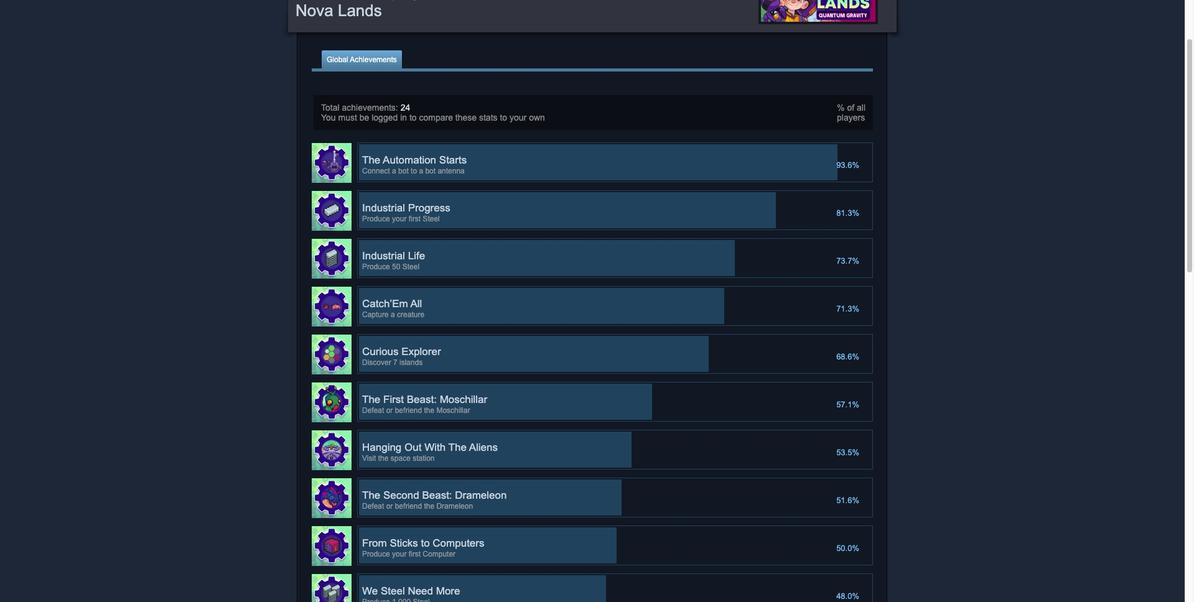 Task type: describe. For each thing, give the bounding box(es) containing it.
capture
[[362, 311, 389, 319]]

the for automation
[[362, 154, 380, 166]]

with
[[425, 442, 446, 454]]

industrial progress produce your first steel
[[362, 202, 450, 223]]

industrial life produce 50 steel
[[362, 250, 425, 271]]

need
[[408, 586, 433, 597]]

1 vertical spatial drameleon
[[436, 502, 473, 511]]

islands
[[400, 358, 423, 367]]

7
[[393, 358, 397, 367]]

nova lands
[[296, 1, 382, 20]]

global achievements
[[327, 55, 397, 64]]

catch'em all capture a creature
[[362, 298, 424, 319]]

explorer
[[402, 346, 441, 358]]

first
[[383, 394, 404, 406]]

nova
[[296, 1, 333, 20]]

catch'em
[[362, 298, 408, 310]]

from
[[362, 538, 387, 549]]

global
[[327, 55, 348, 64]]

to right stats
[[500, 113, 507, 123]]

defeat for second
[[362, 502, 384, 511]]

a inside catch'em all capture a creature
[[391, 311, 395, 319]]

%
[[837, 103, 845, 113]]

to inside the automation starts connect a bot to a bot antenna
[[411, 167, 417, 175]]

the for first
[[424, 406, 434, 415]]

progress
[[408, 202, 450, 214]]

compare
[[419, 113, 453, 123]]

computer
[[423, 550, 456, 559]]

out
[[405, 442, 422, 454]]

steel inside industrial life produce 50 steel
[[402, 263, 419, 271]]

you
[[321, 113, 336, 123]]

the inside hanging out with the aliens visit the space station
[[448, 442, 467, 454]]

1 vertical spatial moschillar
[[436, 406, 470, 415]]

% of all players
[[837, 103, 866, 123]]

stats
[[479, 113, 498, 123]]

1 bot from the left
[[398, 167, 409, 175]]

players
[[837, 113, 865, 123]]

your inside from sticks to computers produce your first computer
[[392, 550, 407, 559]]

all
[[410, 298, 422, 310]]

hanging
[[362, 442, 402, 454]]

discover
[[362, 358, 391, 367]]

the first beast: moschillar defeat or befriend the moschillar
[[362, 394, 487, 415]]

must
[[338, 113, 357, 123]]

automation
[[383, 154, 436, 166]]

beast: for first
[[407, 394, 437, 406]]

2 vertical spatial steel
[[381, 586, 405, 597]]

the for first
[[362, 394, 380, 406]]

curious explorer discover 7 islands
[[362, 346, 441, 367]]

space
[[391, 454, 411, 463]]



Task type: vqa. For each thing, say whether or not it's contained in the screenshot.
second friend from the top
no



Task type: locate. For each thing, give the bounding box(es) containing it.
visit
[[362, 454, 376, 463]]

hanging out with the aliens visit the space station
[[362, 442, 498, 463]]

1 vertical spatial produce
[[362, 263, 390, 271]]

befriend down second
[[395, 502, 422, 511]]

or for first
[[386, 406, 393, 415]]

defeat for first
[[362, 406, 384, 415]]

the for second
[[424, 502, 434, 511]]

to inside from sticks to computers produce your first computer
[[421, 538, 430, 549]]

lands
[[338, 1, 382, 20]]

a right connect
[[392, 167, 396, 175]]

1 industrial from the top
[[362, 202, 405, 214]]

the inside the second beast: drameleon defeat or befriend the drameleon
[[362, 490, 380, 502]]

1 befriend from the top
[[395, 406, 422, 415]]

curious
[[362, 346, 399, 358]]

starts
[[439, 154, 467, 166]]

station
[[413, 454, 435, 463]]

2 vertical spatial your
[[392, 550, 407, 559]]

the inside hanging out with the aliens visit the space station
[[378, 454, 389, 463]]

the inside the automation starts connect a bot to a bot antenna
[[362, 154, 380, 166]]

drameleon up computers
[[436, 502, 473, 511]]

antenna
[[438, 167, 465, 175]]

0 vertical spatial befriend
[[395, 406, 422, 415]]

0 vertical spatial defeat
[[362, 406, 384, 415]]

0 vertical spatial your
[[510, 113, 527, 123]]

the left "first"
[[362, 394, 380, 406]]

your inside total achievements: 24 you must be logged in to compare these stats to your own
[[510, 113, 527, 123]]

beast: inside the first beast: moschillar defeat or befriend the moschillar
[[407, 394, 437, 406]]

industrial for industrial life
[[362, 250, 405, 262]]

0 vertical spatial drameleon
[[455, 490, 507, 502]]

0 vertical spatial industrial
[[362, 202, 405, 214]]

industrial down connect
[[362, 202, 405, 214]]

industrial
[[362, 202, 405, 214], [362, 250, 405, 262]]

drameleon down aliens
[[455, 490, 507, 502]]

2 first from the top
[[409, 550, 421, 559]]

achievements
[[350, 55, 397, 64]]

second
[[383, 490, 419, 502]]

50
[[392, 263, 400, 271]]

bot
[[398, 167, 409, 175], [425, 167, 436, 175]]

the inside the first beast: moschillar defeat or befriend the moschillar
[[362, 394, 380, 406]]

defeat down "first"
[[362, 406, 384, 415]]

the down 'hanging'
[[378, 454, 389, 463]]

or
[[386, 406, 393, 415], [386, 502, 393, 511]]

in
[[400, 113, 407, 123]]

0 vertical spatial produce
[[362, 215, 390, 223]]

1 vertical spatial defeat
[[362, 502, 384, 511]]

steel right we
[[381, 586, 405, 597]]

your
[[510, 113, 527, 123], [392, 215, 407, 223], [392, 550, 407, 559]]

produce inside "industrial progress produce your first steel"
[[362, 215, 390, 223]]

first down sticks
[[409, 550, 421, 559]]

connect
[[362, 167, 390, 175]]

2 produce from the top
[[362, 263, 390, 271]]

befriend inside the first beast: moschillar defeat or befriend the moschillar
[[395, 406, 422, 415]]

produce inside industrial life produce 50 steel
[[362, 263, 390, 271]]

from sticks to computers produce your first computer
[[362, 538, 484, 559]]

0 horizontal spatial bot
[[398, 167, 409, 175]]

first inside from sticks to computers produce your first computer
[[409, 550, 421, 559]]

1 vertical spatial beast:
[[422, 490, 452, 502]]

the up the 'with' at the bottom left of page
[[424, 406, 434, 415]]

defeat
[[362, 406, 384, 415], [362, 502, 384, 511]]

to down 'automation'
[[411, 167, 417, 175]]

bot left antenna
[[425, 167, 436, 175]]

defeat down second
[[362, 502, 384, 511]]

or down second
[[386, 502, 393, 511]]

more
[[436, 586, 460, 597]]

produce for industrial life
[[362, 263, 390, 271]]

0 vertical spatial or
[[386, 406, 393, 415]]

we
[[362, 586, 378, 597]]

aliens
[[469, 442, 498, 454]]

industrial for industrial progress
[[362, 202, 405, 214]]

0 vertical spatial beast:
[[407, 394, 437, 406]]

your left own at top left
[[510, 113, 527, 123]]

own
[[529, 113, 545, 123]]

1 vertical spatial first
[[409, 550, 421, 559]]

first
[[409, 215, 421, 223], [409, 550, 421, 559]]

the
[[362, 154, 380, 166], [362, 394, 380, 406], [448, 442, 467, 454], [362, 490, 380, 502]]

or inside the second beast: drameleon defeat or befriend the drameleon
[[386, 502, 393, 511]]

1 defeat from the top
[[362, 406, 384, 415]]

industrial up 50
[[362, 250, 405, 262]]

beast: right second
[[422, 490, 452, 502]]

industrial inside "industrial progress produce your first steel"
[[362, 202, 405, 214]]

the second beast: drameleon defeat or befriend the drameleon
[[362, 490, 507, 511]]

industrial inside industrial life produce 50 steel
[[362, 250, 405, 262]]

steel down life
[[402, 263, 419, 271]]

2 or from the top
[[386, 502, 393, 511]]

your up industrial life produce 50 steel
[[392, 215, 407, 223]]

a down 'automation'
[[419, 167, 423, 175]]

produce down from
[[362, 550, 390, 559]]

sticks
[[390, 538, 418, 549]]

2 bot from the left
[[425, 167, 436, 175]]

all
[[857, 103, 866, 113]]

the for second
[[362, 490, 380, 502]]

steel inside "industrial progress produce your first steel"
[[423, 215, 440, 223]]

2 industrial from the top
[[362, 250, 405, 262]]

to right in
[[409, 113, 417, 123]]

0 vertical spatial the
[[424, 406, 434, 415]]

be
[[360, 113, 369, 123]]

befriend for second
[[395, 502, 422, 511]]

computers
[[433, 538, 484, 549]]

the up connect
[[362, 154, 380, 166]]

1 horizontal spatial bot
[[425, 167, 436, 175]]

befriend
[[395, 406, 422, 415], [395, 502, 422, 511]]

moschillar up aliens
[[440, 394, 487, 406]]

the right the 'with' at the bottom left of page
[[448, 442, 467, 454]]

2 befriend from the top
[[395, 502, 422, 511]]

a down catch'em
[[391, 311, 395, 319]]

drameleon
[[455, 490, 507, 502], [436, 502, 473, 511]]

produce for industrial progress
[[362, 215, 390, 223]]

1 vertical spatial befriend
[[395, 502, 422, 511]]

2 defeat from the top
[[362, 502, 384, 511]]

defeat inside the first beast: moschillar defeat or befriend the moschillar
[[362, 406, 384, 415]]

beast: right "first"
[[407, 394, 437, 406]]

these
[[455, 113, 477, 123]]

to up computer in the left bottom of the page
[[421, 538, 430, 549]]

first inside "industrial progress produce your first steel"
[[409, 215, 421, 223]]

the inside the first beast: moschillar defeat or befriend the moschillar
[[424, 406, 434, 415]]

logged
[[372, 113, 398, 123]]

or down "first"
[[386, 406, 393, 415]]

beast: for second
[[422, 490, 452, 502]]

moschillar
[[440, 394, 487, 406], [436, 406, 470, 415]]

2 vertical spatial produce
[[362, 550, 390, 559]]

produce inside from sticks to computers produce your first computer
[[362, 550, 390, 559]]

or inside the first beast: moschillar defeat or befriend the moschillar
[[386, 406, 393, 415]]

0 vertical spatial steel
[[423, 215, 440, 223]]

moschillar up the 'with' at the bottom left of page
[[436, 406, 470, 415]]

1 vertical spatial industrial
[[362, 250, 405, 262]]

the
[[424, 406, 434, 415], [378, 454, 389, 463], [424, 502, 434, 511]]

1 vertical spatial your
[[392, 215, 407, 223]]

1 or from the top
[[386, 406, 393, 415]]

creature
[[397, 311, 424, 319]]

we steel need more
[[362, 586, 460, 597]]

first down the progress
[[409, 215, 421, 223]]

life
[[408, 250, 425, 262]]

your down sticks
[[392, 550, 407, 559]]

3 produce from the top
[[362, 550, 390, 559]]

total achievements: 24 you must be logged in to compare these stats to your own
[[321, 103, 545, 123]]

1 first from the top
[[409, 215, 421, 223]]

produce left 50
[[362, 263, 390, 271]]

1 vertical spatial the
[[378, 454, 389, 463]]

the up from sticks to computers produce your first computer
[[424, 502, 434, 511]]

beast:
[[407, 394, 437, 406], [422, 490, 452, 502]]

the automation starts connect a bot to a bot antenna
[[362, 154, 467, 175]]

of
[[847, 103, 854, 113]]

befriend down "first"
[[395, 406, 422, 415]]

1 produce from the top
[[362, 215, 390, 223]]

steel
[[423, 215, 440, 223], [402, 263, 419, 271], [381, 586, 405, 597]]

the left second
[[362, 490, 380, 502]]

to
[[409, 113, 417, 123], [500, 113, 507, 123], [411, 167, 417, 175], [421, 538, 430, 549]]

0 vertical spatial first
[[409, 215, 421, 223]]

bot down 'automation'
[[398, 167, 409, 175]]

your inside "industrial progress produce your first steel"
[[392, 215, 407, 223]]

1 vertical spatial or
[[386, 502, 393, 511]]

produce up industrial life produce 50 steel
[[362, 215, 390, 223]]

produce
[[362, 215, 390, 223], [362, 263, 390, 271], [362, 550, 390, 559]]

or for second
[[386, 502, 393, 511]]

steel down the progress
[[423, 215, 440, 223]]

total
[[321, 103, 340, 113]]

24
[[401, 103, 410, 113]]

2 vertical spatial the
[[424, 502, 434, 511]]

achievements:
[[342, 103, 398, 113]]

0 vertical spatial moschillar
[[440, 394, 487, 406]]

befriend for first
[[395, 406, 422, 415]]

beast: inside the second beast: drameleon defeat or befriend the drameleon
[[422, 490, 452, 502]]

defeat inside the second beast: drameleon defeat or befriend the drameleon
[[362, 502, 384, 511]]

befriend inside the second beast: drameleon defeat or befriend the drameleon
[[395, 502, 422, 511]]

a
[[392, 167, 396, 175], [419, 167, 423, 175], [391, 311, 395, 319]]

1 vertical spatial steel
[[402, 263, 419, 271]]

the inside the second beast: drameleon defeat or befriend the drameleon
[[424, 502, 434, 511]]



